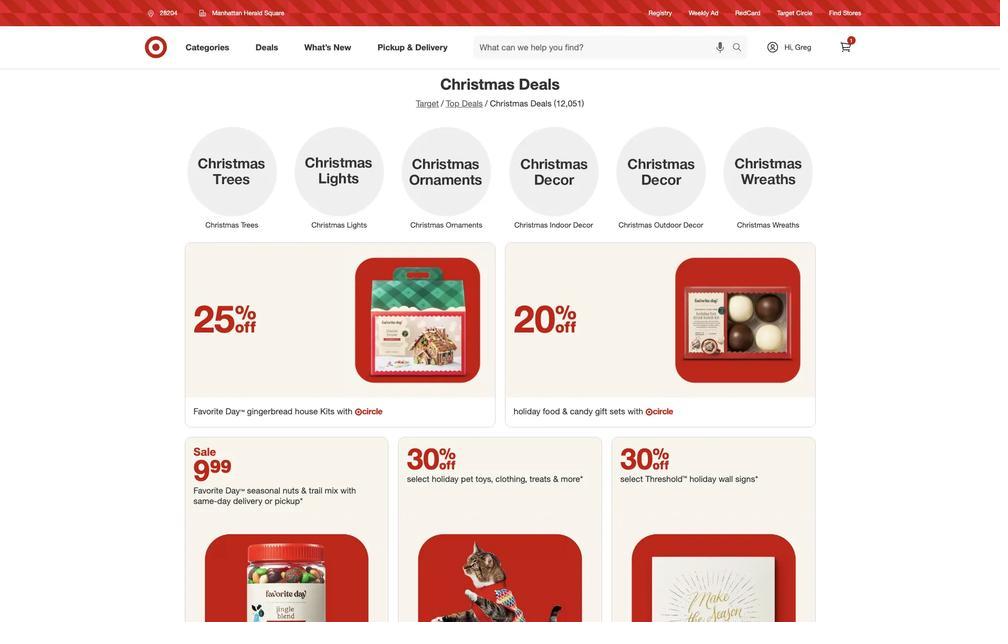 Task type: locate. For each thing, give the bounding box(es) containing it.
holiday left the food
[[514, 406, 540, 417]]

deals down square
[[256, 42, 278, 52]]

& left trail
[[301, 486, 307, 496]]

0 horizontal spatial circle
[[362, 406, 382, 417]]

pickup & delivery
[[378, 42, 448, 52]]

christmas for deals
[[440, 75, 515, 93]]

™ for seasonal nuts & trail mix with same-day delivery or pickup*
[[240, 486, 245, 496]]

greg
[[795, 43, 811, 51]]

christmas trees link
[[178, 123, 285, 230]]

ad
[[711, 9, 718, 17]]

2 favorite from the top
[[193, 486, 223, 496]]

0 horizontal spatial 30
[[407, 441, 456, 477]]

treats
[[529, 474, 551, 484]]

28204
[[160, 9, 177, 17]]

& inside seasonal nuts & trail mix with same-day delivery or pickup*
[[301, 486, 307, 496]]

1 30 from the left
[[407, 441, 456, 477]]

0 vertical spatial day
[[225, 406, 240, 417]]

with for kits
[[337, 406, 352, 417]]

0 horizontal spatial holiday
[[432, 474, 459, 484]]

search
[[727, 43, 753, 53]]

target circle
[[777, 9, 812, 17]]

find stores
[[829, 9, 861, 17]]

2 decor from the left
[[683, 220, 703, 229]]

2 horizontal spatial holiday
[[689, 474, 716, 484]]

christmas outdoor decor
[[619, 220, 703, 229]]

decor inside "christmas indoor decor" link
[[573, 220, 593, 229]]

target left top
[[416, 98, 439, 109]]

threshold
[[645, 474, 682, 484]]

pickup
[[378, 42, 405, 52]]

circle right sets
[[653, 406, 673, 417]]

stores
[[843, 9, 861, 17]]

house
[[295, 406, 318, 417]]

&
[[407, 42, 413, 52], [562, 406, 568, 417], [553, 474, 558, 484], [301, 486, 307, 496]]

day
[[225, 406, 240, 417], [225, 486, 240, 496]]

redcard link
[[735, 9, 760, 18]]

/
[[441, 98, 444, 109], [485, 98, 488, 109]]

categories link
[[177, 36, 242, 59]]

seasonal nuts
[[247, 486, 299, 496]]

30 select holiday pet toys, clothing, treats & more*
[[407, 441, 583, 484]]

decor
[[573, 220, 593, 229], [683, 220, 703, 229]]

0 horizontal spatial decor
[[573, 220, 593, 229]]

wall
[[719, 474, 733, 484]]

holiday inside 30 select threshold ™ holiday wall signs*
[[689, 474, 716, 484]]

christmas left wreaths
[[737, 220, 770, 229]]

1 horizontal spatial target
[[777, 9, 794, 17]]

1 circle from the left
[[362, 406, 382, 417]]

1 horizontal spatial decor
[[683, 220, 703, 229]]

decor right outdoor
[[683, 220, 703, 229]]

christmas up top deals link at the top left of the page
[[440, 75, 515, 93]]

1 day from the top
[[225, 406, 240, 417]]

christmas ornaments link
[[393, 123, 500, 230]]

outdoor
[[654, 220, 681, 229]]

christmas for lights
[[311, 220, 345, 229]]

1 vertical spatial favorite
[[193, 486, 223, 496]]

1 horizontal spatial circle
[[653, 406, 673, 417]]

ornaments
[[446, 220, 482, 229]]

mix
[[325, 486, 338, 496]]

with right "kits"
[[337, 406, 352, 417]]

™ left wall
[[682, 474, 687, 484]]

with inside seasonal nuts & trail mix with same-day delivery or pickup*
[[340, 486, 356, 496]]

pickup & delivery link
[[369, 36, 461, 59]]

1 favorite from the top
[[193, 406, 223, 417]]

christmas left outdoor
[[619, 220, 652, 229]]

1 horizontal spatial holiday
[[514, 406, 540, 417]]

0 vertical spatial ™
[[240, 406, 245, 417]]

9 99
[[193, 453, 232, 488]]

christmas left ornaments
[[410, 220, 444, 229]]

target inside christmas deals target / top deals / christmas deals (12,051)
[[416, 98, 439, 109]]

with right sets
[[628, 406, 643, 417]]

herald
[[244, 9, 262, 17]]

1 vertical spatial day
[[225, 486, 240, 496]]

select for 30 select threshold ™ holiday wall signs*
[[620, 474, 643, 484]]

christmas trees
[[205, 220, 258, 229]]

holiday
[[514, 406, 540, 417], [432, 474, 459, 484], [689, 474, 716, 484]]

™
[[240, 406, 245, 417], [682, 474, 687, 484], [240, 486, 245, 496]]

decor right indoor
[[573, 220, 593, 229]]

1 decor from the left
[[573, 220, 593, 229]]

holiday left pet
[[432, 474, 459, 484]]

categories
[[186, 42, 229, 52]]

decor for christmas indoor decor
[[573, 220, 593, 229]]

1 vertical spatial ™
[[682, 474, 687, 484]]

select
[[407, 474, 429, 484], [620, 474, 643, 484]]

2 circle from the left
[[653, 406, 673, 417]]

30 inside 30 select threshold ™ holiday wall signs*
[[620, 441, 669, 477]]

/ right top deals link at the top left of the page
[[485, 98, 488, 109]]

™ left gingerbread
[[240, 406, 245, 417]]

holiday inside the 30 select holiday pet toys, clothing, treats & more*
[[432, 474, 459, 484]]

1 vertical spatial target
[[416, 98, 439, 109]]

1 horizontal spatial /
[[485, 98, 488, 109]]

30
[[407, 441, 456, 477], [620, 441, 669, 477]]

christmas outdoor decor link
[[607, 123, 715, 230]]

& right treats at the bottom
[[553, 474, 558, 484]]

circle
[[362, 406, 382, 417], [653, 406, 673, 417]]

with right mix
[[340, 486, 356, 496]]

candy
[[570, 406, 593, 417]]

0 horizontal spatial target
[[416, 98, 439, 109]]

christmas for wreaths
[[737, 220, 770, 229]]

0 horizontal spatial select
[[407, 474, 429, 484]]

christmas left the 'trees'
[[205, 220, 239, 229]]

lights
[[347, 220, 367, 229]]

with
[[337, 406, 352, 417], [628, 406, 643, 417], [340, 486, 356, 496]]

what's new
[[304, 42, 351, 52]]

/ left top
[[441, 98, 444, 109]]

0 vertical spatial target
[[777, 9, 794, 17]]

christmas left indoor
[[514, 220, 548, 229]]

2 select from the left
[[620, 474, 643, 484]]

& right pickup
[[407, 42, 413, 52]]

20
[[514, 296, 577, 342]]

1 select from the left
[[407, 474, 429, 484]]

favorite for favorite day ™
[[193, 486, 223, 496]]

9
[[193, 453, 210, 488]]

decor inside christmas outdoor decor link
[[683, 220, 703, 229]]

christmas wreaths
[[737, 220, 799, 229]]

clothing,
[[495, 474, 527, 484]]

30 inside the 30 select holiday pet toys, clothing, treats & more*
[[407, 441, 456, 477]]

0 horizontal spatial /
[[441, 98, 444, 109]]

deals link
[[247, 36, 291, 59]]

manhattan
[[212, 9, 242, 17]]

weekly
[[689, 9, 709, 17]]

2 day from the top
[[225, 486, 240, 496]]

select inside 30 select threshold ™ holiday wall signs*
[[620, 474, 643, 484]]

deals left (12,051)
[[530, 98, 552, 109]]

signs*
[[735, 474, 758, 484]]

registry link
[[649, 9, 672, 18]]

2 vertical spatial ™
[[240, 486, 245, 496]]

christmas ornaments
[[410, 220, 482, 229]]

select inside the 30 select holiday pet toys, clothing, treats & more*
[[407, 474, 429, 484]]

0 vertical spatial favorite
[[193, 406, 223, 417]]

select left threshold
[[620, 474, 643, 484]]

1 horizontal spatial 30
[[620, 441, 669, 477]]

target
[[777, 9, 794, 17], [416, 98, 439, 109]]

™ right day
[[240, 486, 245, 496]]

target circle link
[[777, 9, 812, 18]]

christmas left lights
[[311, 220, 345, 229]]

christmas lights link
[[285, 123, 393, 230]]

wreaths
[[772, 220, 799, 229]]

circle right "kits"
[[362, 406, 382, 417]]

holiday left wall
[[689, 474, 716, 484]]

deals inside 'link'
[[256, 42, 278, 52]]

sets
[[610, 406, 625, 417]]

2 30 from the left
[[620, 441, 669, 477]]

deals up (12,051)
[[519, 75, 560, 93]]

1 horizontal spatial select
[[620, 474, 643, 484]]

99
[[210, 453, 232, 488]]

select left pet
[[407, 474, 429, 484]]

pickup*
[[275, 496, 303, 507]]

favorite
[[193, 406, 223, 417], [193, 486, 223, 496]]

target left circle
[[777, 9, 794, 17]]



Task type: describe. For each thing, give the bounding box(es) containing it.
top
[[446, 98, 459, 109]]

christmas for trees
[[205, 220, 239, 229]]

christmas right top deals link at the top left of the page
[[490, 98, 528, 109]]

weekly ad
[[689, 9, 718, 17]]

hi, greg
[[784, 43, 811, 51]]

favorite day ™
[[193, 486, 245, 496]]

seasonal nuts & trail mix with same-day delivery or pickup*
[[193, 486, 356, 507]]

& inside the 30 select holiday pet toys, clothing, treats & more*
[[553, 474, 558, 484]]

christmas indoor decor link
[[500, 123, 607, 230]]

food
[[543, 406, 560, 417]]

what's
[[304, 42, 331, 52]]

28204 button
[[141, 4, 188, 23]]

delivery
[[233, 496, 262, 507]]

christmas for outdoor
[[619, 220, 652, 229]]

favorite day ™ gingerbread house kits with
[[193, 406, 355, 417]]

day for favorite day ™ gingerbread house kits with
[[225, 406, 240, 417]]

1 link
[[834, 36, 857, 59]]

christmas for indoor
[[514, 220, 548, 229]]

christmas deals target / top deals / christmas deals (12,051)
[[416, 75, 584, 109]]

pet
[[461, 474, 473, 484]]

trail
[[309, 486, 322, 496]]

™ inside 30 select threshold ™ holiday wall signs*
[[682, 474, 687, 484]]

2 / from the left
[[485, 98, 488, 109]]

toys,
[[476, 474, 493, 484]]

sale
[[193, 445, 216, 459]]

holiday food & candy gift sets with
[[514, 406, 645, 417]]

circle
[[796, 9, 812, 17]]

25
[[193, 296, 257, 342]]

30 for 30 select holiday pet toys, clothing, treats & more*
[[407, 441, 456, 477]]

day
[[217, 496, 231, 507]]

redcard
[[735, 9, 760, 17]]

manhattan herald square button
[[193, 4, 291, 23]]

search button
[[727, 36, 753, 61]]

circle for 20
[[653, 406, 673, 417]]

find stores link
[[829, 9, 861, 18]]

christmas lights
[[311, 220, 367, 229]]

kits
[[320, 406, 335, 417]]

more*
[[561, 474, 583, 484]]

indoor
[[550, 220, 571, 229]]

top deals link
[[446, 98, 483, 109]]

favorite for favorite day ™ gingerbread house kits with
[[193, 406, 223, 417]]

same-
[[193, 496, 217, 507]]

& right the food
[[562, 406, 568, 417]]

square
[[264, 9, 284, 17]]

circle for 25
[[362, 406, 382, 417]]

30 select threshold ™ holiday wall signs*
[[620, 441, 758, 484]]

™ for gingerbread house kits with
[[240, 406, 245, 417]]

What can we help you find? suggestions appear below search field
[[473, 36, 735, 59]]

30 for 30 select threshold ™ holiday wall signs*
[[620, 441, 669, 477]]

manhattan herald square
[[212, 9, 284, 17]]

decor for christmas outdoor decor
[[683, 220, 703, 229]]

deals right top
[[462, 98, 483, 109]]

christmas indoor decor
[[514, 220, 593, 229]]

hi,
[[784, 43, 793, 51]]

(12,051)
[[554, 98, 584, 109]]

day for favorite day ™
[[225, 486, 240, 496]]

target link
[[416, 98, 439, 109]]

find
[[829, 9, 841, 17]]

christmas wreaths link
[[715, 123, 822, 230]]

new
[[334, 42, 351, 52]]

1
[[850, 37, 853, 44]]

weekly ad link
[[689, 9, 718, 18]]

1 / from the left
[[441, 98, 444, 109]]

registry
[[649, 9, 672, 17]]

gift
[[595, 406, 607, 417]]

select for 30 select holiday pet toys, clothing, treats & more*
[[407, 474, 429, 484]]

christmas for ornaments
[[410, 220, 444, 229]]

what's new link
[[295, 36, 364, 59]]

with for sets
[[628, 406, 643, 417]]

delivery
[[415, 42, 448, 52]]

trees
[[241, 220, 258, 229]]

or
[[265, 496, 272, 507]]

gingerbread
[[247, 406, 293, 417]]



Task type: vqa. For each thing, say whether or not it's contained in the screenshot.
Those
no



